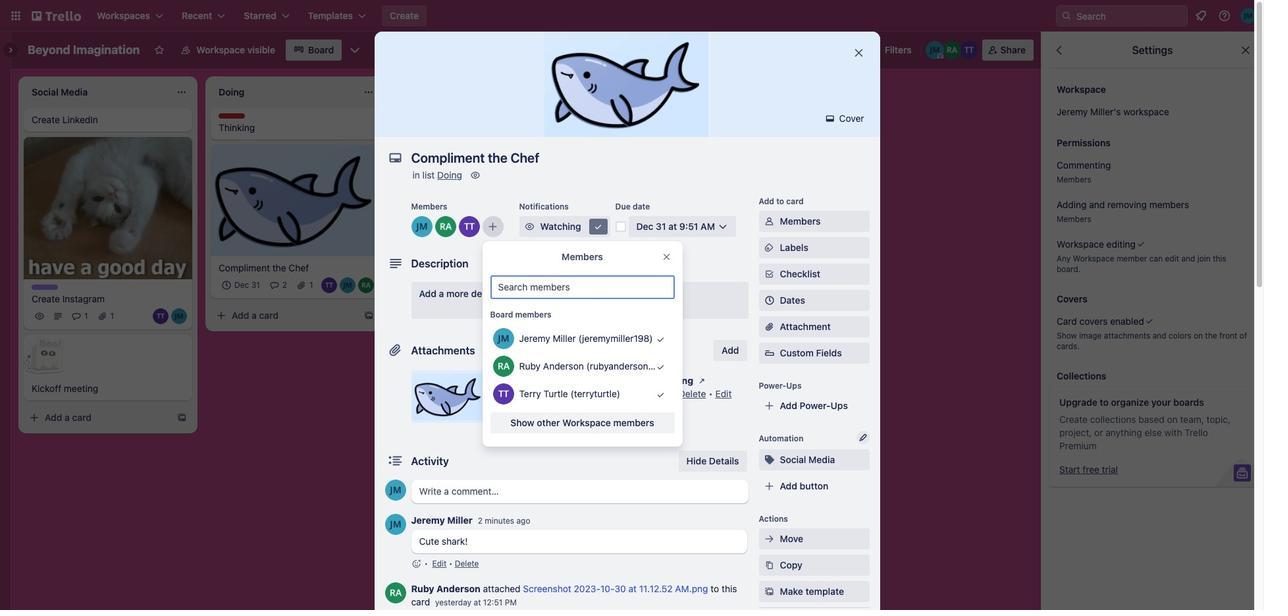 Task type: vqa. For each thing, say whether or not it's contained in the screenshot.
the Better Work Habits Challenge by Trello Team Track, reflect, and celebrate new effective habits that you want to build at work.
no



Task type: describe. For each thing, give the bounding box(es) containing it.
0 vertical spatial power-
[[759, 381, 787, 391]]

filters
[[885, 44, 912, 55]]

1 vertical spatial 2023-
[[574, 583, 601, 594]]

0 vertical spatial the
[[273, 262, 286, 273]]

0 vertical spatial 30
[[594, 375, 606, 386]]

Dec 31 checkbox
[[219, 277, 264, 293]]

dec for dec 31
[[235, 280, 249, 290]]

1 vertical spatial 10-
[[601, 583, 615, 594]]

cards.
[[1057, 341, 1080, 351]]

cover
[[837, 113, 865, 124]]

dec 31 at 9:51 am
[[637, 221, 715, 232]]

1 horizontal spatial pm
[[605, 388, 619, 399]]

0 horizontal spatial pm
[[505, 597, 517, 607]]

dates
[[780, 294, 806, 306]]

card down meeting
[[72, 412, 92, 423]]

0 horizontal spatial delete
[[455, 559, 479, 569]]

workspace visible button
[[173, 40, 283, 61]]

copy link
[[759, 555, 870, 576]]

cute shark!
[[419, 536, 468, 547]]

members up the labels
[[780, 215, 821, 227]]

boards
[[1174, 397, 1205, 408]]

0 vertical spatial am.png
[[658, 375, 694, 386]]

2 inside jeremy miller 2 minutes ago
[[478, 516, 483, 526]]

remove cover link
[[496, 406, 571, 419]]

ago
[[517, 516, 531, 526]]

1 horizontal spatial terry turtle (terryturtle) image
[[459, 216, 480, 237]]

31 for dec 31 at 9:51 am
[[656, 221, 666, 232]]

a for create from template… icon
[[252, 309, 257, 321]]

31 for dec 31
[[251, 280, 260, 290]]

0 horizontal spatial members
[[516, 310, 552, 320]]

a inside add a more detailed description… link
[[439, 288, 444, 299]]

labels link
[[759, 237, 870, 258]]

1 vertical spatial terry turtle (terryturtle) image
[[153, 309, 169, 324]]

organize
[[1112, 397, 1150, 408]]

terry
[[519, 388, 541, 399]]

Search members text field
[[490, 275, 675, 299]]

to for organize
[[1100, 397, 1109, 408]]

add button button
[[759, 476, 870, 497]]

actions
[[759, 514, 789, 524]]

attachments
[[411, 345, 475, 356]]

more
[[447, 288, 469, 299]]

member
[[1117, 254, 1148, 264]]

ruby for ruby anderson (rubyanderson7)
[[519, 360, 541, 372]]

activity
[[411, 455, 449, 467]]

create instagram
[[32, 293, 105, 305]]

trial
[[1103, 464, 1119, 475]]

add inside add button
[[722, 345, 739, 356]]

0 vertical spatial delete link
[[679, 388, 707, 399]]

2 horizontal spatial 1
[[310, 280, 313, 290]]

workspace visible
[[197, 44, 275, 55]]

add button
[[780, 480, 829, 491]]

kickoff meeting
[[32, 383, 98, 394]]

attached
[[483, 583, 521, 594]]

added
[[496, 388, 523, 399]]

card down dec 31
[[259, 309, 279, 321]]

0 vertical spatial 11.12.52
[[619, 375, 656, 386]]

sm image for checklist link
[[763, 267, 776, 281]]

card inside to this card
[[411, 596, 430, 607]]

card covers enabled
[[1057, 316, 1145, 327]]

jeremy miller (jeremymiller198) image
[[340, 277, 356, 293]]

(terryturtle)
[[571, 388, 621, 399]]

watching button
[[519, 216, 610, 237]]

hide details link
[[679, 451, 747, 472]]

color: purple, title: none image
[[32, 285, 58, 290]]

linkedin
[[62, 114, 98, 125]]

sm image inside cover link
[[824, 112, 837, 125]]

make template link
[[759, 581, 870, 602]]

1 vertical spatial list
[[423, 169, 435, 181]]

this member was added to card image for (jeremymiller198)
[[647, 325, 675, 353]]

workspace for workspace
[[1057, 84, 1107, 95]]

0 vertical spatial 12:51
[[581, 388, 603, 399]]

(rubyanderson7)
[[587, 360, 657, 372]]

add a card button for bottommost create from template… image
[[24, 407, 171, 428]]

customize views image
[[349, 43, 362, 57]]

covers
[[1057, 293, 1088, 304]]

commenting members
[[1057, 159, 1112, 184]]

permissions
[[1057, 137, 1111, 148]]

board.
[[1057, 264, 1081, 274]]

board for board members
[[490, 310, 513, 320]]

am
[[701, 221, 715, 232]]

1 vertical spatial automation
[[759, 433, 804, 443]]

removing
[[1108, 199, 1148, 210]]

visible
[[248, 44, 275, 55]]

remove cover
[[511, 406, 571, 418]]

description…
[[509, 288, 566, 299]]

1 vertical spatial 30
[[615, 583, 626, 594]]

Search field
[[1072, 6, 1188, 26]]

add inside add another list button
[[603, 85, 621, 96]]

edit for edit
[[716, 388, 732, 399]]

automation button
[[786, 40, 863, 61]]

0 vertical spatial 2
[[282, 280, 287, 290]]

1 vertical spatial 12:51
[[483, 597, 503, 607]]

create for create linkedin
[[32, 114, 60, 125]]

turtle
[[544, 388, 568, 399]]

dates button
[[759, 290, 870, 311]]

open information menu image
[[1219, 9, 1232, 22]]

and inside any workspace member can edit and join this board.
[[1182, 254, 1196, 264]]

workspace for workspace editing
[[1057, 238, 1105, 250]]

yesterday at 12:51 pm
[[435, 597, 517, 607]]

fields
[[817, 347, 842, 358]]

1 horizontal spatial yesterday
[[526, 388, 567, 399]]

remove
[[511, 406, 545, 418]]

minutes
[[485, 516, 515, 526]]

premium
[[1060, 440, 1097, 451]]

imagination
[[73, 43, 140, 57]]

star or unstar board image
[[154, 45, 165, 55]]

adding and removing members members
[[1057, 199, 1190, 224]]

add button
[[714, 340, 747, 361]]

ruby anderson (rubyanderson7)
[[519, 360, 657, 372]]

add inside add a more detailed description… link
[[419, 288, 437, 299]]

beyond imagination
[[28, 43, 140, 57]]

Mark due date as complete checkbox
[[616, 221, 626, 232]]

card
[[1057, 316, 1078, 327]]

1 vertical spatial create from template… image
[[177, 413, 187, 423]]

add a more detailed description… link
[[411, 282, 749, 319]]

sm image for remove cover link
[[496, 406, 509, 419]]

1 vertical spatial am.png
[[675, 583, 709, 594]]

members inside adding and removing members members
[[1057, 214, 1092, 224]]

thoughts
[[219, 113, 255, 123]]

0 vertical spatial terry turtle (terryturtle) image
[[960, 41, 979, 59]]

jeremy miller's workspace link
[[1049, 100, 1257, 124]]

else
[[1145, 427, 1163, 438]]

members down the in list doing
[[411, 202, 448, 211]]

added yesterday at 12:51 pm
[[496, 388, 619, 399]]

make
[[780, 586, 804, 597]]

sm image for copy
[[763, 559, 776, 572]]

collections
[[1057, 370, 1107, 381]]

0 vertical spatial screenshot
[[496, 375, 548, 386]]

media
[[809, 454, 835, 465]]

move link
[[759, 528, 870, 549]]

add members to card image
[[488, 220, 498, 233]]

1 horizontal spatial power-
[[800, 400, 831, 411]]

members up search members text box
[[562, 251, 603, 262]]

workspace for workspace visible
[[197, 44, 245, 55]]

0 horizontal spatial edit link
[[432, 559, 447, 569]]

card up the members link
[[787, 196, 804, 206]]

to for card
[[777, 196, 785, 206]]

on inside upgrade to organize your boards create collections based on team, topic, project, or anything else with trello premium
[[1168, 414, 1178, 425]]

to this card
[[411, 583, 738, 607]]

editing
[[1107, 238, 1136, 250]]

dec for dec 31 at 9:51 am
[[637, 221, 654, 232]]

screenshot 2023-10-30 at 11.12.52 am.png link
[[523, 583, 709, 594]]

0 horizontal spatial yesterday
[[435, 597, 472, 607]]

0 notifications image
[[1194, 8, 1209, 24]]

primary element
[[0, 0, 1265, 32]]

move
[[780, 533, 804, 544]]

create for create
[[390, 10, 419, 21]]

in list doing
[[413, 169, 462, 181]]

1 vertical spatial delete link
[[455, 559, 479, 569]]

kickoff
[[32, 383, 61, 394]]

upgrade to organize your boards create collections based on team, topic, project, or anything else with trello premium
[[1060, 397, 1231, 451]]

1 vertical spatial 11.12.52
[[640, 583, 673, 594]]

start free trial
[[1060, 464, 1119, 475]]

power ups image
[[710, 45, 721, 55]]

0 vertical spatial 2023-
[[550, 375, 578, 386]]

1 horizontal spatial ups
[[831, 400, 848, 411]]

dec 31 at 9:51 am button
[[629, 216, 737, 237]]

1 horizontal spatial create from template… image
[[551, 120, 561, 130]]



Task type: locate. For each thing, give the bounding box(es) containing it.
and left colors
[[1153, 331, 1167, 341]]

sm image inside make template link
[[763, 585, 776, 598]]

show up cards. in the right of the page
[[1057, 331, 1078, 341]]

delete link right comment
[[679, 388, 707, 399]]

ruby down add reaction image
[[411, 583, 435, 594]]

jeremy for jeremy miller 2 minutes ago
[[411, 514, 445, 526]]

a down dec 31
[[252, 309, 257, 321]]

detailed
[[471, 288, 507, 299]]

create linkedin
[[32, 114, 98, 125]]

1 vertical spatial show
[[511, 417, 535, 428]]

0 vertical spatial show
[[1057, 331, 1078, 341]]

sm image for move
[[763, 532, 776, 545]]

delete right • on the left bottom of the page
[[455, 559, 479, 569]]

1 vertical spatial delete
[[455, 559, 479, 569]]

color: bold red, title: "thoughts" element
[[219, 113, 255, 123]]

details
[[709, 455, 739, 466]]

free
[[1083, 464, 1100, 475]]

sm image for the social media button
[[763, 453, 776, 466]]

power- down power-ups
[[800, 400, 831, 411]]

workspace down (terryturtle)
[[563, 417, 611, 428]]

members for show other workspace members
[[614, 417, 655, 428]]

2 down compliment the chef link
[[282, 280, 287, 290]]

delete right comment
[[679, 388, 707, 399]]

members down comment link
[[614, 417, 655, 428]]

sm image
[[824, 112, 837, 125], [763, 215, 776, 228], [523, 220, 537, 233], [763, 241, 776, 254], [696, 374, 709, 387], [763, 532, 776, 545], [763, 559, 776, 572]]

this inside any workspace member can edit and join this board.
[[1214, 254, 1227, 264]]

jeremy up cute
[[411, 514, 445, 526]]

1 horizontal spatial automation
[[805, 44, 855, 55]]

show left other at the left bottom
[[511, 417, 535, 428]]

sm image for watching
[[523, 220, 537, 233]]

0 horizontal spatial anderson
[[437, 583, 481, 594]]

template
[[806, 586, 845, 597]]

members down commenting
[[1057, 175, 1092, 184]]

create inside "button"
[[390, 10, 419, 21]]

add a card
[[232, 309, 279, 321], [45, 412, 92, 423]]

pm down the attached
[[505, 597, 517, 607]]

0 vertical spatial dec
[[637, 221, 654, 232]]

31 inside checkbox
[[251, 280, 260, 290]]

show other workspace members
[[511, 417, 655, 428]]

1 vertical spatial edit link
[[432, 559, 447, 569]]

card down add reaction image
[[411, 596, 430, 607]]

this inside to this card
[[722, 583, 738, 594]]

dec down date
[[637, 221, 654, 232]]

None text field
[[405, 146, 840, 170]]

this member was added to card image
[[647, 325, 675, 353], [647, 353, 675, 381], [647, 381, 675, 408]]

0 vertical spatial board
[[308, 44, 334, 55]]

miller up shark!
[[447, 514, 473, 526]]

31 left 9:51
[[656, 221, 666, 232]]

Board name text field
[[21, 40, 147, 61]]

add reaction image
[[411, 557, 422, 570]]

0 horizontal spatial terry turtle (terryturtle) image
[[153, 309, 169, 324]]

description
[[411, 258, 469, 269]]

0 horizontal spatial this
[[722, 583, 738, 594]]

workspace up any
[[1057, 238, 1105, 250]]

image
[[1080, 331, 1102, 341]]

1 vertical spatial 31
[[251, 280, 260, 290]]

1 horizontal spatial this
[[1214, 254, 1227, 264]]

this member was added to card image up (rubyanderson7)
[[647, 325, 675, 353]]

workspace inside any workspace member can edit and join this board.
[[1074, 254, 1115, 264]]

terry turtle (terryturtle) image down create instagram link
[[153, 309, 169, 324]]

1 vertical spatial add a card button
[[24, 407, 171, 428]]

edit left • on the left bottom of the page
[[432, 559, 447, 569]]

automation up social
[[759, 433, 804, 443]]

dec inside dec 31 checkbox
[[235, 280, 249, 290]]

1 horizontal spatial add a card button
[[211, 305, 358, 326]]

1 vertical spatial screenshot
[[523, 583, 572, 594]]

on up with
[[1168, 414, 1178, 425]]

jeremy for jeremy miller's workspace
[[1057, 106, 1088, 117]]

sm image inside checklist link
[[763, 267, 776, 281]]

another
[[623, 85, 657, 96]]

0 vertical spatial and
[[1090, 199, 1106, 210]]

0 vertical spatial on
[[1194, 331, 1204, 341]]

1 vertical spatial on
[[1168, 414, 1178, 425]]

1 horizontal spatial 1
[[110, 311, 114, 321]]

show other workspace members link
[[490, 412, 675, 433]]

12:51 down the attached
[[483, 597, 503, 607]]

the left front
[[1206, 331, 1218, 341]]

automation left filters button
[[805, 44, 855, 55]]

1 vertical spatial and
[[1182, 254, 1196, 264]]

0 vertical spatial this
[[1214, 254, 1227, 264]]

show image attachments and colors on the front of cards.
[[1057, 331, 1248, 351]]

a for bottommost create from template… image
[[65, 412, 70, 423]]

cover
[[548, 406, 571, 418]]

31 down compliment the chef
[[251, 280, 260, 290]]

sm image inside watching button
[[592, 220, 605, 233]]

sm image inside copy link
[[763, 559, 776, 572]]

delete link
[[679, 388, 707, 399], [455, 559, 479, 569]]

sm image for members
[[763, 215, 776, 228]]

screenshot right the attached
[[523, 583, 572, 594]]

1 vertical spatial jeremy
[[519, 333, 551, 344]]

1 horizontal spatial list
[[659, 85, 672, 96]]

sm image for "automation" button
[[786, 40, 805, 58]]

members down the description…
[[516, 310, 552, 320]]

board for board
[[308, 44, 334, 55]]

checklist
[[780, 268, 821, 279]]

workspace up miller's
[[1057, 84, 1107, 95]]

board left customize views 'icon'
[[308, 44, 334, 55]]

this right join
[[1214, 254, 1227, 264]]

0 vertical spatial yesterday
[[526, 388, 567, 399]]

1 horizontal spatial 30
[[615, 583, 626, 594]]

jeremy down board members
[[519, 333, 551, 344]]

in
[[413, 169, 420, 181]]

1 horizontal spatial jeremy
[[519, 333, 551, 344]]

members
[[1150, 199, 1190, 210], [516, 310, 552, 320], [614, 417, 655, 428]]

commenting
[[1057, 159, 1112, 171]]

1 horizontal spatial 31
[[656, 221, 666, 232]]

0 horizontal spatial list
[[423, 169, 435, 181]]

add a card button down the kickoff meeting link on the left
[[24, 407, 171, 428]]

automation
[[805, 44, 855, 55], [759, 433, 804, 443]]

yesterday down the edit • delete
[[435, 597, 472, 607]]

miller up ruby anderson (rubyanderson7) at the bottom of the page
[[553, 333, 576, 344]]

0 vertical spatial delete
[[679, 388, 707, 399]]

join
[[1198, 254, 1211, 264]]

members inside commenting members
[[1057, 175, 1092, 184]]

at inside button
[[669, 221, 677, 232]]

a
[[439, 288, 444, 299], [252, 309, 257, 321], [65, 412, 70, 423]]

add a card button for create from template… icon
[[211, 305, 358, 326]]

edit link down add button
[[716, 388, 732, 399]]

members inside adding and removing members members
[[1150, 199, 1190, 210]]

edit • delete
[[432, 559, 479, 569]]

any
[[1057, 254, 1071, 264]]

1 horizontal spatial anderson
[[543, 360, 584, 372]]

create from template… image
[[551, 120, 561, 130], [177, 413, 187, 423]]

to inside to this card
[[711, 583, 720, 594]]

miller
[[553, 333, 576, 344], [447, 514, 473, 526]]

team,
[[1181, 414, 1205, 425]]

add a card down 'kickoff meeting'
[[45, 412, 92, 423]]

power- down custom in the bottom of the page
[[759, 381, 787, 391]]

2 vertical spatial a
[[65, 412, 70, 423]]

2 vertical spatial jeremy
[[411, 514, 445, 526]]

this member was added to card image down (rubyanderson7)
[[647, 381, 675, 408]]

0 vertical spatial ups
[[787, 381, 802, 391]]

0 horizontal spatial edit
[[432, 559, 447, 569]]

or
[[1095, 427, 1104, 438]]

1 vertical spatial this
[[722, 583, 738, 594]]

0 horizontal spatial on
[[1168, 414, 1178, 425]]

jeremy miller (jeremymiller198)
[[519, 333, 653, 344]]

2 horizontal spatial a
[[439, 288, 444, 299]]

miller for (jeremymiller198)
[[553, 333, 576, 344]]

9:51
[[680, 221, 699, 232]]

and inside show image attachments and colors on the front of cards.
[[1153, 331, 1167, 341]]

1 vertical spatial the
[[1206, 331, 1218, 341]]

workspace left visible
[[197, 44, 245, 55]]

0 horizontal spatial power-
[[759, 381, 787, 391]]

0 horizontal spatial ups
[[787, 381, 802, 391]]

anderson for (rubyanderson7)
[[543, 360, 584, 372]]

add to card
[[759, 196, 804, 206]]

sm image inside "automation" button
[[786, 40, 805, 58]]

terry turtle (terryturtle)
[[519, 388, 621, 399]]

social media button
[[759, 449, 870, 470]]

sm image for make template link
[[763, 585, 776, 598]]

add a card button down dec 31
[[211, 305, 358, 326]]

yesterday up the remove cover
[[526, 388, 567, 399]]

0 horizontal spatial 12:51
[[483, 597, 503, 607]]

2 minutes ago link
[[478, 516, 531, 526]]

sm image
[[786, 40, 805, 58], [469, 169, 482, 182], [592, 220, 605, 233], [763, 267, 776, 281], [496, 406, 509, 419], [763, 453, 776, 466], [763, 585, 776, 598]]

1 horizontal spatial ruby
[[519, 360, 541, 372]]

jeremy miller's workspace
[[1057, 106, 1170, 117]]

compliment the chef
[[219, 262, 309, 273]]

ruby up the terry on the bottom left of page
[[519, 360, 541, 372]]

sm image inside move link
[[763, 532, 776, 545]]

instagram
[[62, 293, 105, 305]]

miller's
[[1091, 106, 1122, 117]]

0 horizontal spatial automation
[[759, 433, 804, 443]]

2 horizontal spatial members
[[1150, 199, 1190, 210]]

1 vertical spatial dec
[[235, 280, 249, 290]]

2 horizontal spatial to
[[1100, 397, 1109, 408]]

start
[[1060, 464, 1081, 475]]

members down adding
[[1057, 214, 1092, 224]]

other
[[537, 417, 560, 428]]

ruby anderson (rubyanderson7) image
[[943, 41, 962, 59], [435, 216, 456, 237], [358, 277, 374, 293], [493, 356, 514, 377], [385, 582, 406, 603]]

edit down add button
[[716, 388, 732, 399]]

board
[[308, 44, 334, 55], [490, 310, 513, 320]]

a down 'kickoff meeting'
[[65, 412, 70, 423]]

jeremy up 'permissions'
[[1057, 106, 1088, 117]]

dec down compliment
[[235, 280, 249, 290]]

jeremy for jeremy miller (jeremymiller198)
[[519, 333, 551, 344]]

anderson up yesterday at 12:51 pm at the bottom left of page
[[437, 583, 481, 594]]

ups down "fields"
[[831, 400, 848, 411]]

a left the more
[[439, 288, 444, 299]]

jeremy
[[1057, 106, 1088, 117], [519, 333, 551, 344], [411, 514, 445, 526]]

this member was added to card image for (terryturtle)
[[647, 381, 675, 408]]

back to home image
[[32, 5, 81, 26]]

the inside show image attachments and colors on the front of cards.
[[1206, 331, 1218, 341]]

dec inside 'dec 31 at 9:51 am' button
[[637, 221, 654, 232]]

to inside upgrade to organize your boards create collections based on team, topic, project, or anything else with trello premium
[[1100, 397, 1109, 408]]

list right another at the top of page
[[659, 85, 672, 96]]

1 horizontal spatial 2
[[478, 516, 483, 526]]

2 vertical spatial and
[[1153, 331, 1167, 341]]

sm image inside the members link
[[763, 215, 776, 228]]

ups up add power-ups
[[787, 381, 802, 391]]

workspace inside button
[[197, 44, 245, 55]]

and left join
[[1182, 254, 1196, 264]]

show inside show image attachments and colors on the front of cards.
[[1057, 331, 1078, 341]]

1 down instagram at the top left of page
[[84, 311, 88, 321]]

edit for edit • delete
[[432, 559, 447, 569]]

power-ups
[[759, 381, 802, 391]]

show for show image attachments and colors on the front of cards.
[[1057, 331, 1078, 341]]

1 vertical spatial yesterday
[[435, 597, 472, 607]]

and inside adding and removing members members
[[1090, 199, 1106, 210]]

1 horizontal spatial a
[[252, 309, 257, 321]]

1 horizontal spatial and
[[1153, 331, 1167, 341]]

sm image for labels
[[763, 241, 776, 254]]

this member was added to card image up comment
[[647, 353, 675, 381]]

this member was added to card image for (rubyanderson7)
[[647, 353, 675, 381]]

terry turtle (terryturtle) image left jeremy miller (jeremymiller198) icon
[[321, 277, 337, 293]]

anderson up terry turtle (terryturtle)
[[543, 360, 584, 372]]

add a more detailed description…
[[419, 288, 566, 299]]

add a card button
[[211, 305, 358, 326], [24, 407, 171, 428]]

1 vertical spatial to
[[1100, 397, 1109, 408]]

upgrade
[[1060, 397, 1098, 408]]

12:51 down screenshot 2023-10-30 at 11.12.52 am.png
[[581, 388, 603, 399]]

1 down compliment the chef link
[[310, 280, 313, 290]]

board down add a more detailed description…
[[490, 310, 513, 320]]

2 left "minutes"
[[478, 516, 483, 526]]

add a card for bottommost create from template… image
[[45, 412, 92, 423]]

delete link right • on the left bottom of the page
[[455, 559, 479, 569]]

0 horizontal spatial 1
[[84, 311, 88, 321]]

search image
[[1062, 11, 1072, 21]]

(jeremymiller198)
[[579, 333, 653, 344]]

10-
[[578, 375, 594, 386], [601, 583, 615, 594]]

add power-ups link
[[759, 395, 870, 416]]

30
[[594, 375, 606, 386], [615, 583, 626, 594]]

add a card down dec 31
[[232, 309, 279, 321]]

the left chef
[[273, 262, 286, 273]]

0 vertical spatial edit link
[[716, 388, 732, 399]]

your
[[1152, 397, 1172, 408]]

0 vertical spatial add a card button
[[211, 305, 358, 326]]

Write a comment text field
[[411, 480, 749, 503]]

create inside upgrade to organize your boards create collections based on team, topic, project, or anything else with trello premium
[[1060, 414, 1088, 425]]

1 horizontal spatial add a card
[[232, 309, 279, 321]]

1 vertical spatial members
[[516, 310, 552, 320]]

meeting
[[64, 383, 98, 394]]

miller for 2
[[447, 514, 473, 526]]

0 vertical spatial edit
[[716, 388, 732, 399]]

terry turtle (terryturtle) image
[[459, 216, 480, 237], [321, 277, 337, 293], [493, 383, 514, 404]]

create from template… image
[[364, 310, 374, 321]]

1 this member was added to card image from the top
[[647, 325, 675, 353]]

3 this member was added to card image from the top
[[647, 381, 675, 408]]

jeremy miller 2 minutes ago
[[411, 514, 531, 526]]

31 inside button
[[656, 221, 666, 232]]

workspace down workspace editing
[[1074, 254, 1115, 264]]

show
[[1057, 331, 1078, 341], [511, 417, 535, 428]]

1 down create instagram link
[[110, 311, 114, 321]]

2 this member was added to card image from the top
[[647, 353, 675, 381]]

copy
[[780, 559, 803, 570]]

terry turtle (terryturtle) image left the terry on the bottom left of page
[[493, 383, 514, 404]]

edit link left • on the left bottom of the page
[[432, 559, 447, 569]]

1 horizontal spatial the
[[1206, 331, 1218, 341]]

screenshot 2023-10-30 at 11.12.52 am.png
[[496, 375, 694, 386]]

members for adding and removing members members
[[1150, 199, 1190, 210]]

0 horizontal spatial add a card
[[45, 412, 92, 423]]

based
[[1139, 414, 1165, 425]]

0 vertical spatial add a card
[[232, 309, 279, 321]]

edit link
[[716, 388, 732, 399], [432, 559, 447, 569]]

notifications
[[519, 202, 569, 211]]

11.12.52
[[619, 375, 656, 386], [640, 583, 673, 594]]

create for create instagram
[[32, 293, 60, 305]]

on inside show image attachments and colors on the front of cards.
[[1194, 331, 1204, 341]]

anything
[[1106, 427, 1143, 438]]

show for show other workspace members
[[511, 417, 535, 428]]

31
[[656, 221, 666, 232], [251, 280, 260, 290]]

pm
[[605, 388, 619, 399], [505, 597, 517, 607]]

attachment button
[[759, 316, 870, 337]]

0 horizontal spatial ruby
[[411, 583, 435, 594]]

terry turtle (terryturtle) image
[[960, 41, 979, 59], [153, 309, 169, 324]]

add inside add power-ups link
[[780, 400, 798, 411]]

0 horizontal spatial create from template… image
[[177, 413, 187, 423]]

0 horizontal spatial 30
[[594, 375, 606, 386]]

sm image inside labels link
[[763, 241, 776, 254]]

0 vertical spatial 10-
[[578, 375, 594, 386]]

1 vertical spatial 2
[[478, 516, 483, 526]]

0 vertical spatial miller
[[553, 333, 576, 344]]

front
[[1220, 331, 1238, 341]]

0 horizontal spatial and
[[1090, 199, 1106, 210]]

this left the 'make'
[[722, 583, 738, 594]]

automation inside button
[[805, 44, 855, 55]]

0 horizontal spatial a
[[65, 412, 70, 423]]

1 horizontal spatial 12:51
[[581, 388, 603, 399]]

0 vertical spatial pm
[[605, 388, 619, 399]]

ruby for ruby anderson attached screenshot 2023-10-30 at 11.12.52 am.png
[[411, 583, 435, 594]]

due date
[[616, 202, 650, 211]]

terry turtle (terryturtle) image left add members to card icon
[[459, 216, 480, 237]]

add inside add button button
[[780, 480, 798, 491]]

custom
[[780, 347, 814, 358]]

can
[[1150, 254, 1163, 264]]

1 vertical spatial miller
[[447, 514, 473, 526]]

and
[[1090, 199, 1106, 210], [1182, 254, 1196, 264], [1153, 331, 1167, 341]]

kickoff meeting link
[[32, 382, 184, 396]]

1 horizontal spatial miller
[[553, 333, 576, 344]]

1 horizontal spatial show
[[1057, 331, 1078, 341]]

and right adding
[[1090, 199, 1106, 210]]

0 horizontal spatial terry turtle (terryturtle) image
[[321, 277, 337, 293]]

2
[[282, 280, 287, 290], [478, 516, 483, 526]]

add another list button
[[580, 76, 759, 105]]

screenshot up the terry on the bottom left of page
[[496, 375, 548, 386]]

0 vertical spatial anderson
[[543, 360, 584, 372]]

1 horizontal spatial edit link
[[716, 388, 732, 399]]

chef
[[289, 262, 309, 273]]

members right removing
[[1150, 199, 1190, 210]]

pm down screenshot 2023-10-30 at 11.12.52 am.png
[[605, 388, 619, 399]]

list right in
[[423, 169, 435, 181]]

share button
[[983, 40, 1034, 61]]

1 vertical spatial ruby
[[411, 583, 435, 594]]

adding
[[1057, 199, 1087, 210]]

sm image inside watching button
[[523, 220, 537, 233]]

0 horizontal spatial jeremy
[[411, 514, 445, 526]]

2 vertical spatial terry turtle (terryturtle) image
[[493, 383, 514, 404]]

0 vertical spatial members
[[1150, 199, 1190, 210]]

add a card for create from template… icon
[[232, 309, 279, 321]]

1 horizontal spatial delete link
[[679, 388, 707, 399]]

anderson for attached
[[437, 583, 481, 594]]

add
[[603, 85, 621, 96], [759, 196, 775, 206], [419, 288, 437, 299], [232, 309, 249, 321], [722, 345, 739, 356], [780, 400, 798, 411], [45, 412, 62, 423], [780, 480, 798, 491]]

terry turtle (terryturtle) image left share button
[[960, 41, 979, 59]]

jeremy miller (jeremymiller198) image
[[1241, 8, 1257, 24], [926, 41, 944, 59], [411, 216, 432, 237], [171, 309, 187, 324], [493, 328, 514, 349], [385, 480, 406, 501], [385, 514, 406, 535]]

on right colors
[[1194, 331, 1204, 341]]

0 vertical spatial jeremy
[[1057, 106, 1088, 117]]

0 vertical spatial create from template… image
[[551, 120, 561, 130]]

list inside button
[[659, 85, 672, 96]]

1 horizontal spatial to
[[777, 196, 785, 206]]

sm image inside the social media button
[[763, 453, 776, 466]]

board members
[[490, 310, 552, 320]]



